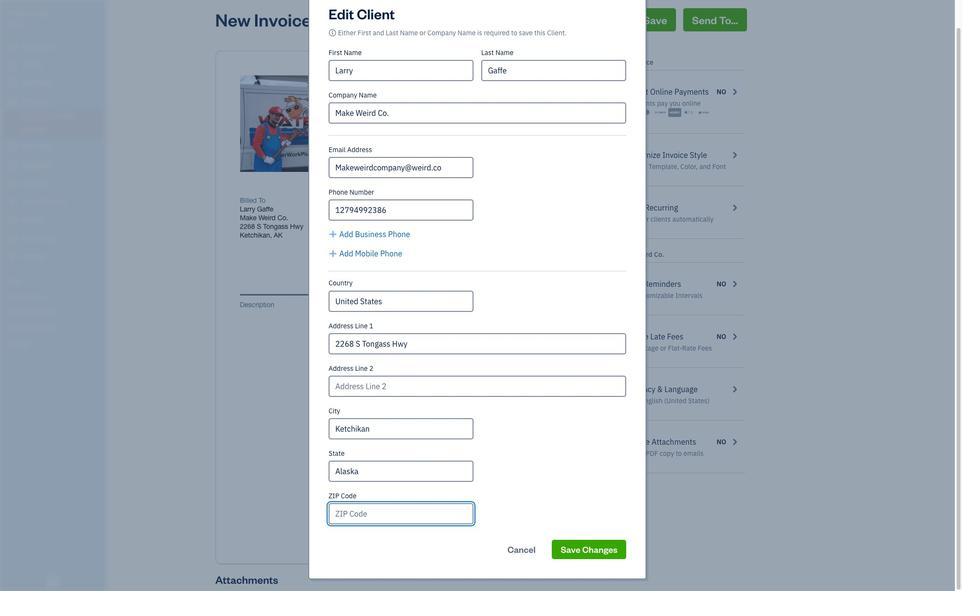 Task type: describe. For each thing, give the bounding box(es) containing it.
either
[[338, 29, 356, 37]]

number for invoice number
[[431, 197, 455, 205]]

address for address line 1
[[329, 322, 354, 331]]

main element
[[0, 0, 131, 592]]

flat-
[[668, 344, 683, 353]]

billed
[[240, 197, 257, 205]]

at customizable intervals
[[625, 292, 703, 300]]

chevronright image for customize invoice style
[[731, 149, 740, 161]]

recurring
[[645, 203, 679, 213]]

0 horizontal spatial to
[[512, 29, 518, 37]]

chart image
[[6, 235, 18, 244]]

late
[[651, 332, 666, 342]]

add mobile phone
[[340, 249, 403, 259]]

bill your clients automatically
[[625, 215, 714, 224]]

add for add mobile phone
[[340, 249, 353, 259]]

add mobile phone button
[[329, 248, 403, 260]]

plus image
[[329, 248, 338, 260]]

Address Line 1 text field
[[329, 334, 627, 355]]

1 horizontal spatial company
[[428, 29, 456, 37]]

chevronright image for send reminders
[[731, 279, 740, 290]]

save button
[[635, 8, 676, 31]]

save changes
[[561, 544, 618, 556]]

description
[[240, 301, 275, 309]]

hwy
[[290, 223, 304, 231]]

add for add business phone
[[340, 230, 353, 239]]

percentage
[[625, 344, 659, 353]]

0 vertical spatial clients
[[636, 99, 656, 108]]

Notes text field
[[240, 478, 568, 487]]

name for first name
[[344, 48, 362, 57]]

no for accept online payments
[[717, 88, 727, 96]]

make inside "billed to larry gaffe make weird co. 2268 s tongass hwy ketchikan, ak"
[[240, 214, 257, 222]]

0 vertical spatial make
[[625, 203, 643, 213]]

charge late fees
[[625, 332, 684, 342]]

weird inside "billed to larry gaffe make weird co. 2268 s tongass hwy ketchikan, ak"
[[259, 214, 276, 222]]

2 for from the top
[[604, 250, 614, 259]]

bank connections image
[[7, 324, 103, 332]]

customizable
[[633, 292, 674, 300]]

new invoice
[[215, 8, 312, 31]]

tax
[[489, 375, 499, 383]]

payment image
[[6, 143, 18, 152]]

amount due
[[442, 430, 480, 438]]

owner
[[8, 19, 26, 27]]

2268
[[240, 223, 255, 231]]

is
[[478, 29, 483, 37]]

due date
[[335, 226, 363, 234]]

Phone Number text field
[[329, 200, 474, 221]]

online
[[683, 99, 701, 108]]

line for 2
[[355, 365, 368, 373]]

either first and last name or company name is required to save this client.
[[338, 29, 567, 37]]

reminders
[[644, 279, 682, 289]]

client image
[[6, 60, 18, 70]]

City text field
[[329, 419, 474, 440]]

template,
[[649, 162, 679, 171]]

you
[[670, 99, 681, 108]]

color,
[[681, 162, 698, 171]]

save changes button
[[552, 541, 627, 560]]

First Name text field
[[329, 60, 474, 81]]

name left is
[[458, 29, 476, 37]]

billed to larry gaffe make weird co. 2268 s tongass hwy ketchikan, ak
[[240, 197, 304, 239]]

no for invoice attachments
[[717, 438, 727, 447]]

timer image
[[6, 198, 18, 207]]

1 horizontal spatial fees
[[698, 344, 713, 353]]

items and services image
[[7, 309, 103, 316]]

number for phone number
[[350, 188, 374, 197]]

inc for turtle inc 12794992386
[[556, 76, 568, 84]]

this
[[616, 58, 629, 67]]

change template, color, and font
[[625, 162, 727, 171]]

accept
[[625, 87, 649, 97]]

language
[[665, 385, 698, 395]]

send to... button
[[684, 8, 747, 31]]

0 vertical spatial rate
[[457, 301, 471, 309]]

email
[[329, 146, 346, 154]]

turtle inc 12794992386
[[527, 76, 568, 92]]

phone number
[[329, 188, 374, 197]]

state
[[329, 450, 345, 458]]

gaffe
[[257, 206, 274, 213]]

cancel
[[508, 544, 536, 556]]

1 vertical spatial rate
[[683, 344, 697, 353]]

send to...
[[693, 13, 739, 27]]

chevronright image for make recurring
[[731, 202, 740, 214]]

address for address line 2
[[329, 365, 354, 373]]

report image
[[6, 253, 18, 263]]

business
[[355, 230, 387, 239]]

expense image
[[6, 161, 18, 171]]

name for last name
[[496, 48, 514, 57]]

edit client
[[329, 4, 395, 23]]

chevronright image for charge late fees
[[731, 331, 740, 343]]

1 horizontal spatial co.
[[655, 250, 665, 259]]

1 vertical spatial and
[[700, 162, 711, 171]]

to
[[259, 197, 266, 205]]

your
[[636, 215, 650, 224]]

discover image
[[654, 108, 667, 118]]

pdf
[[646, 450, 659, 458]]

currency
[[625, 385, 656, 395]]

city
[[329, 407, 340, 416]]

address line 2
[[329, 365, 374, 373]]

phone for add mobile phone
[[381, 249, 403, 259]]

currency & language
[[625, 385, 698, 395]]

larry
[[240, 206, 255, 213]]

total
[[485, 394, 499, 402]]

turtle inc owner
[[8, 9, 51, 27]]

s
[[257, 223, 261, 231]]

settings
[[604, 44, 644, 58]]

company name
[[329, 91, 377, 100]]

Address Line 2 text field
[[329, 376, 627, 397]]

add business phone
[[340, 230, 410, 239]]

0 horizontal spatial attachments
[[215, 574, 278, 587]]

&
[[658, 385, 663, 395]]

1 vertical spatial clients
[[651, 215, 671, 224]]

money image
[[6, 216, 18, 226]]

last name
[[482, 48, 514, 57]]

invoice attachments
[[625, 438, 697, 447]]

primary image
[[329, 29, 337, 37]]

for make weird co.
[[604, 250, 665, 259]]

mobile
[[355, 249, 379, 259]]

zip code
[[329, 492, 357, 501]]

customize
[[625, 150, 661, 160]]



Task type: locate. For each thing, give the bounding box(es) containing it.
clients down recurring
[[651, 215, 671, 224]]

1 horizontal spatial inc
[[556, 76, 568, 84]]

1 vertical spatial turtle
[[529, 76, 555, 84]]

date
[[335, 197, 349, 205], [349, 226, 363, 234]]

address left 2
[[329, 365, 354, 373]]

0 vertical spatial turtle
[[8, 9, 35, 18]]

settings for this invoice
[[604, 44, 654, 67]]

accept online payments
[[625, 87, 709, 97]]

send up at
[[625, 279, 642, 289]]

0 horizontal spatial number
[[350, 188, 374, 197]]

3 chevronright image from the top
[[731, 331, 740, 343]]

no for charge late fees
[[717, 333, 727, 341]]

at
[[625, 292, 631, 300]]

and down client
[[373, 29, 384, 37]]

0 vertical spatial co.
[[278, 214, 288, 222]]

line for 1
[[355, 322, 368, 331]]

no for send reminders
[[717, 280, 727, 289]]

1 line from the top
[[355, 322, 368, 331]]

make up bill
[[625, 203, 643, 213]]

usd,
[[625, 397, 639, 406]]

2 chevronright image from the top
[[731, 202, 740, 214]]

emails
[[684, 450, 704, 458]]

co. up tongass
[[278, 214, 288, 222]]

apple pay image
[[683, 108, 696, 118]]

and
[[373, 29, 384, 37], [700, 162, 711, 171]]

fees right flat-
[[698, 344, 713, 353]]

1 vertical spatial company
[[329, 91, 357, 100]]

1 horizontal spatial weird
[[634, 250, 653, 259]]

turtle inside the turtle inc 12794992386
[[529, 76, 555, 84]]

apps image
[[7, 278, 103, 285]]

rate
[[457, 301, 471, 309], [683, 344, 697, 353]]

line
[[355, 322, 368, 331], [355, 365, 368, 373]]

attach pdf copy to emails
[[625, 450, 704, 458]]

freshbooks image
[[45, 576, 61, 588]]

save for save changes
[[561, 544, 581, 556]]

0 horizontal spatial or
[[420, 29, 426, 37]]

client
[[357, 4, 395, 23]]

name down first name text box
[[359, 91, 377, 100]]

1 vertical spatial fees
[[698, 344, 713, 353]]

save for save
[[644, 13, 668, 27]]

states)
[[689, 397, 710, 406]]

name down either
[[344, 48, 362, 57]]

date down issue date in mm/dd/yyyy format text box
[[349, 226, 363, 234]]

first name
[[329, 48, 362, 57]]

name down required
[[496, 48, 514, 57]]

Company Name text field
[[329, 103, 627, 124]]

0 vertical spatial last
[[386, 29, 399, 37]]

0 vertical spatial due
[[335, 226, 347, 234]]

chevronright image
[[731, 86, 740, 98], [731, 279, 740, 290], [731, 331, 740, 343], [731, 384, 740, 396], [731, 437, 740, 448]]

1 horizontal spatial attachments
[[652, 438, 697, 447]]

address right email
[[347, 146, 372, 154]]

0 horizontal spatial weird
[[259, 214, 276, 222]]

1 0.00 from the top
[[555, 375, 568, 383]]

0 horizontal spatial turtle
[[8, 9, 35, 18]]

style
[[690, 150, 708, 160]]

changes
[[583, 544, 618, 556]]

chevronright image for invoice attachments
[[731, 437, 740, 448]]

2 no from the top
[[717, 280, 727, 289]]

weird
[[259, 214, 276, 222], [634, 250, 653, 259]]

clients
[[636, 99, 656, 108], [651, 215, 671, 224]]

to...
[[720, 13, 739, 27]]

date of issue
[[335, 197, 375, 205]]

inc for turtle inc owner
[[37, 9, 51, 18]]

1 no from the top
[[717, 88, 727, 96]]

line left 1
[[355, 322, 368, 331]]

2 0.00 from the top
[[555, 394, 568, 402]]

1 vertical spatial due
[[468, 430, 480, 438]]

1 for from the top
[[604, 58, 614, 67]]

first down the primary image
[[329, 48, 342, 57]]

make down larry
[[240, 214, 257, 222]]

1 vertical spatial inc
[[556, 76, 568, 84]]

clients down accept
[[636, 99, 656, 108]]

american express image
[[669, 108, 682, 118]]

4 no from the top
[[717, 438, 727, 447]]

or up first name text box
[[420, 29, 426, 37]]

bank image
[[698, 108, 711, 118]]

0 horizontal spatial co.
[[278, 214, 288, 222]]

of
[[351, 197, 357, 205]]

State text field
[[330, 462, 473, 482]]

company
[[428, 29, 456, 37], [329, 91, 357, 100]]

usd, english (united states)
[[625, 397, 710, 406]]

1 horizontal spatial save
[[644, 13, 668, 27]]

turtle
[[8, 9, 35, 18], [529, 76, 555, 84]]

save
[[644, 13, 668, 27], [561, 544, 581, 556]]

payments
[[675, 87, 709, 97]]

1 vertical spatial send
[[625, 279, 642, 289]]

1 vertical spatial phone
[[388, 230, 410, 239]]

2 chevronright image from the top
[[731, 279, 740, 290]]

rate up address line 1 text field
[[457, 301, 471, 309]]

5 chevronright image from the top
[[731, 437, 740, 448]]

percentage or flat-rate fees
[[625, 344, 713, 353]]

line left 2
[[355, 365, 368, 373]]

1 horizontal spatial first
[[358, 29, 371, 37]]

this
[[535, 29, 546, 37]]

0 horizontal spatial rate
[[457, 301, 471, 309]]

company left is
[[428, 29, 456, 37]]

0 vertical spatial add
[[340, 230, 353, 239]]

3 no from the top
[[717, 333, 727, 341]]

cancel button
[[499, 541, 545, 560]]

2
[[370, 365, 374, 373]]

1 chevronright image from the top
[[731, 149, 740, 161]]

0 vertical spatial first
[[358, 29, 371, 37]]

team members image
[[7, 293, 103, 301]]

(united
[[665, 397, 687, 406]]

0 horizontal spatial fees
[[668, 332, 684, 342]]

12794992386
[[527, 85, 568, 92]]

save inside save button
[[644, 13, 668, 27]]

intervals
[[676, 292, 703, 300]]

client.
[[548, 29, 567, 37]]

1 horizontal spatial number
[[431, 197, 455, 205]]

0 vertical spatial line
[[355, 322, 368, 331]]

send for send to...
[[693, 13, 718, 27]]

add right plus icon
[[340, 249, 353, 259]]

copy
[[660, 450, 675, 458]]

1 horizontal spatial rate
[[683, 344, 697, 353]]

1 vertical spatial 0.00
[[555, 394, 568, 402]]

currencyandlanguage image
[[610, 384, 619, 396]]

chevronright image for accept online payments
[[731, 86, 740, 98]]

last down is
[[482, 48, 494, 57]]

send left to...
[[693, 13, 718, 27]]

ZIP Code text field
[[329, 504, 474, 525]]

settings image
[[7, 339, 103, 347]]

to left save
[[512, 29, 518, 37]]

make down bill
[[616, 250, 633, 259]]

bill
[[625, 215, 634, 224]]

ketchikan,
[[240, 232, 272, 239]]

Email Address text field
[[329, 157, 474, 178]]

1 horizontal spatial last
[[482, 48, 494, 57]]

0 vertical spatial fees
[[668, 332, 684, 342]]

company down first name
[[329, 91, 357, 100]]

0 vertical spatial or
[[420, 29, 426, 37]]

phone down 'phone number' text box
[[388, 230, 410, 239]]

Country text field
[[330, 292, 473, 311]]

fees up flat-
[[668, 332, 684, 342]]

1 horizontal spatial and
[[700, 162, 711, 171]]

1 vertical spatial last
[[482, 48, 494, 57]]

amount
[[442, 430, 466, 438]]

send for send reminders
[[625, 279, 642, 289]]

1 vertical spatial line
[[355, 365, 368, 373]]

invoice number
[[407, 197, 455, 205]]

0 horizontal spatial due
[[335, 226, 347, 234]]

0 horizontal spatial save
[[561, 544, 581, 556]]

0 vertical spatial attachments
[[652, 438, 697, 447]]

4 chevronright image from the top
[[731, 384, 740, 396]]

issue
[[359, 197, 375, 205]]

0 horizontal spatial and
[[373, 29, 384, 37]]

edit
[[329, 4, 354, 23]]

number
[[350, 188, 374, 197], [431, 197, 455, 205]]

0 vertical spatial company
[[428, 29, 456, 37]]

1 vertical spatial attachments
[[215, 574, 278, 587]]

phone right the mobile
[[381, 249, 403, 259]]

make
[[625, 203, 643, 213], [240, 214, 257, 222], [616, 250, 633, 259]]

save inside save changes button
[[561, 544, 581, 556]]

Issue date in MM/DD/YYYY format text field
[[335, 206, 393, 213]]

2 line from the top
[[355, 365, 368, 373]]

code
[[341, 492, 357, 501]]

0 vertical spatial for
[[604, 58, 614, 67]]

0 vertical spatial date
[[335, 197, 349, 205]]

last
[[386, 29, 399, 37], [482, 48, 494, 57]]

save
[[519, 29, 533, 37]]

invoice inside 'settings for this invoice'
[[631, 58, 654, 67]]

required
[[484, 29, 510, 37]]

1 horizontal spatial or
[[661, 344, 667, 353]]

automatically
[[673, 215, 714, 224]]

turtle up 12794992386
[[529, 76, 555, 84]]

1 horizontal spatial to
[[676, 450, 682, 458]]

0.00
[[555, 375, 568, 383], [555, 394, 568, 402]]

for inside 'settings for this invoice'
[[604, 58, 614, 67]]

2 add from the top
[[340, 249, 353, 259]]

to
[[512, 29, 518, 37], [676, 450, 682, 458]]

1 vertical spatial chevronright image
[[731, 202, 740, 214]]

phone left of
[[329, 188, 348, 197]]

0 vertical spatial send
[[693, 13, 718, 27]]

send inside send to... button
[[693, 13, 718, 27]]

turtle up owner on the top
[[8, 9, 35, 18]]

1 add from the top
[[340, 230, 353, 239]]

to right copy
[[676, 450, 682, 458]]

name
[[400, 29, 418, 37], [458, 29, 476, 37], [344, 48, 362, 57], [496, 48, 514, 57], [359, 91, 377, 100]]

dashboard image
[[6, 42, 18, 52]]

0 vertical spatial weird
[[259, 214, 276, 222]]

2 vertical spatial make
[[616, 250, 633, 259]]

let clients pay you online
[[625, 99, 701, 108]]

save up settings
[[644, 13, 668, 27]]

for
[[604, 58, 614, 67], [604, 250, 614, 259]]

last down client
[[386, 29, 399, 37]]

save left changes
[[561, 544, 581, 556]]

rate down charge late fees
[[683, 344, 697, 353]]

co. up reminders
[[655, 250, 665, 259]]

co. inside "billed to larry gaffe make weird co. 2268 s tongass hwy ketchikan, ak"
[[278, 214, 288, 222]]

turtle inside the turtle inc owner
[[8, 9, 35, 18]]

mastercard image
[[639, 108, 652, 118]]

name for company name
[[359, 91, 377, 100]]

latefees image
[[610, 331, 619, 343]]

2 vertical spatial address
[[329, 365, 354, 373]]

email address
[[329, 146, 372, 154]]

1 vertical spatial to
[[676, 450, 682, 458]]

0 vertical spatial and
[[373, 29, 384, 37]]

name up first name text box
[[400, 29, 418, 37]]

0 vertical spatial phone
[[329, 188, 348, 197]]

0 horizontal spatial company
[[329, 91, 357, 100]]

1 chevronright image from the top
[[731, 86, 740, 98]]

address left 1
[[329, 322, 354, 331]]

1 vertical spatial co.
[[655, 250, 665, 259]]

online
[[651, 87, 673, 97]]

inc
[[37, 9, 51, 18], [556, 76, 568, 84]]

invoice image
[[6, 97, 18, 107]]

1 horizontal spatial turtle
[[529, 76, 555, 84]]

1 vertical spatial address
[[329, 322, 354, 331]]

send reminders
[[625, 279, 682, 289]]

1 vertical spatial date
[[349, 226, 363, 234]]

1 vertical spatial or
[[661, 344, 667, 353]]

inc inside the turtle inc 12794992386
[[556, 76, 568, 84]]

add
[[340, 230, 353, 239], [340, 249, 353, 259]]

1 vertical spatial weird
[[634, 250, 653, 259]]

1 horizontal spatial send
[[693, 13, 718, 27]]

or left flat-
[[661, 344, 667, 353]]

0 vertical spatial chevronright image
[[731, 149, 740, 161]]

plus image
[[329, 229, 338, 240]]

first
[[358, 29, 371, 37], [329, 48, 342, 57]]

weird up send reminders
[[634, 250, 653, 259]]

phone
[[329, 188, 348, 197], [388, 230, 410, 239], [381, 249, 403, 259]]

due up plus icon
[[335, 226, 347, 234]]

inc inside the turtle inc owner
[[37, 9, 51, 18]]

turtle for turtle inc 12794992386
[[529, 76, 555, 84]]

change
[[625, 162, 647, 171]]

phone for add business phone
[[388, 230, 410, 239]]

estimate image
[[6, 79, 18, 88]]

Last Name text field
[[482, 60, 627, 81]]

weird down gaffe
[[259, 214, 276, 222]]

1 vertical spatial make
[[240, 214, 257, 222]]

project image
[[6, 179, 18, 189]]

date left of
[[335, 197, 349, 205]]

0 vertical spatial save
[[644, 13, 668, 27]]

charge
[[625, 332, 649, 342]]

make recurring
[[625, 203, 679, 213]]

0 vertical spatial 0.00
[[555, 375, 568, 383]]

let
[[625, 99, 634, 108]]

1 vertical spatial save
[[561, 544, 581, 556]]

0 horizontal spatial send
[[625, 279, 642, 289]]

0 vertical spatial address
[[347, 146, 372, 154]]

turtle for turtle inc owner
[[8, 9, 35, 18]]

add business phone button
[[329, 229, 410, 240]]

0 vertical spatial inc
[[37, 9, 51, 18]]

0 horizontal spatial first
[[329, 48, 342, 57]]

due right amount
[[468, 430, 480, 438]]

and down "style"
[[700, 162, 711, 171]]

add right plus image
[[340, 230, 353, 239]]

visa image
[[625, 108, 638, 118]]

customize invoice style
[[625, 150, 708, 160]]

first right either
[[358, 29, 371, 37]]

1 vertical spatial for
[[604, 250, 614, 259]]

no
[[717, 88, 727, 96], [717, 280, 727, 289], [717, 333, 727, 341], [717, 438, 727, 447]]

chevronright image
[[731, 149, 740, 161], [731, 202, 740, 214]]

ak
[[274, 232, 283, 239]]

zip
[[329, 492, 340, 501]]

0 horizontal spatial inc
[[37, 9, 51, 18]]

1 vertical spatial first
[[329, 48, 342, 57]]

0 horizontal spatial last
[[386, 29, 399, 37]]

2 vertical spatial phone
[[381, 249, 403, 259]]

attach
[[625, 450, 645, 458]]

tongass
[[263, 223, 288, 231]]

1 horizontal spatial due
[[468, 430, 480, 438]]

0 vertical spatial to
[[512, 29, 518, 37]]

1 vertical spatial add
[[340, 249, 353, 259]]



Task type: vqa. For each thing, say whether or not it's contained in the screenshot.
ruby oranges owner
no



